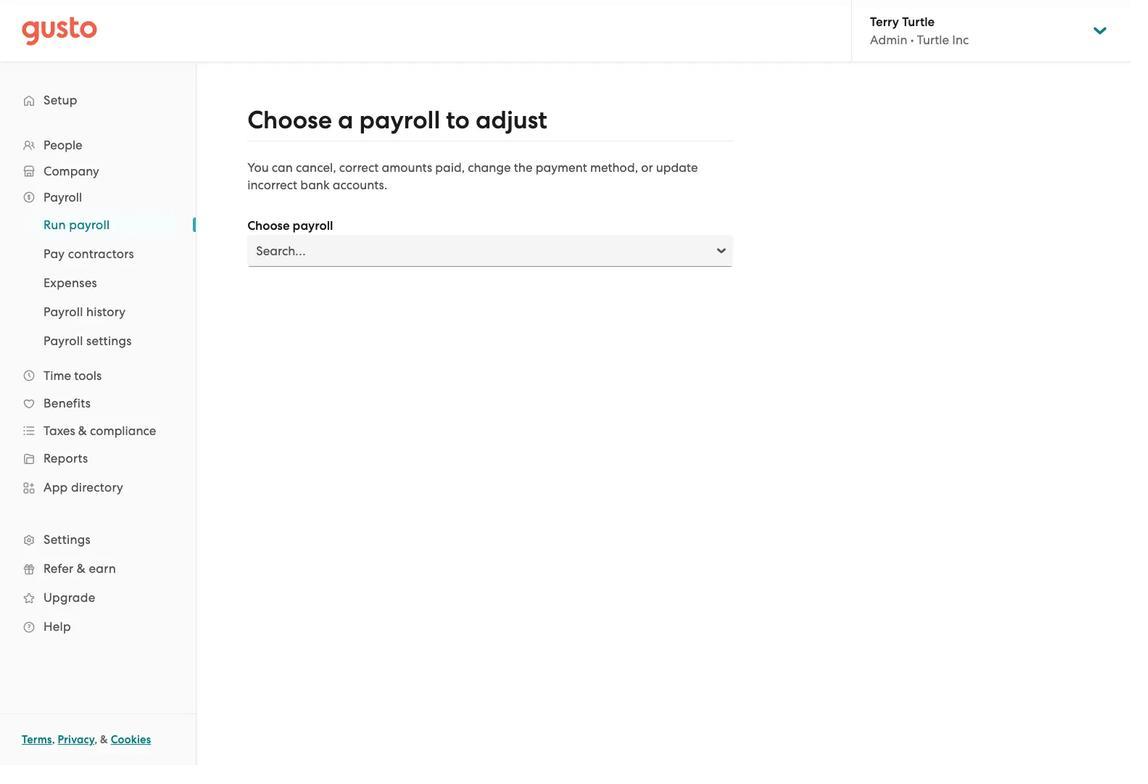 Task type: vqa. For each thing, say whether or not it's contained in the screenshot.
the bottommost active
no



Task type: describe. For each thing, give the bounding box(es) containing it.
terms link
[[22, 733, 52, 746]]

you
[[247, 160, 269, 175]]

payroll for run payroll
[[69, 218, 110, 232]]

correct
[[339, 160, 379, 175]]

or
[[641, 160, 653, 175]]

company button
[[15, 158, 181, 184]]

settings link
[[15, 527, 181, 553]]

benefits link
[[15, 390, 181, 416]]

choose for choose a payroll to adjust
[[247, 105, 332, 135]]

& for compliance
[[78, 424, 87, 438]]

run
[[44, 218, 66, 232]]

accounts.
[[333, 178, 388, 192]]

pay
[[44, 247, 65, 261]]

home image
[[22, 16, 97, 45]]

inc
[[953, 33, 969, 47]]

refer & earn link
[[15, 556, 181, 582]]

upgrade link
[[15, 585, 181, 611]]

run payroll link
[[26, 212, 181, 238]]

choose for choose payroll
[[247, 218, 290, 234]]

terry
[[870, 15, 899, 30]]

method,
[[590, 160, 638, 175]]

terms , privacy , & cookies
[[22, 733, 151, 746]]

bank
[[301, 178, 330, 192]]

cookies button
[[111, 731, 151, 749]]

& for earn
[[77, 561, 86, 576]]

a
[[338, 105, 354, 135]]

2 horizontal spatial payroll
[[359, 105, 440, 135]]

incorrect
[[247, 178, 298, 192]]

admin
[[870, 33, 908, 47]]

time tools button
[[15, 363, 181, 389]]

terms
[[22, 733, 52, 746]]

can
[[272, 160, 293, 175]]

people
[[44, 138, 82, 152]]

•
[[911, 33, 914, 47]]

2 vertical spatial &
[[100, 733, 108, 746]]

benefits
[[44, 396, 91, 411]]

directory
[[71, 480, 123, 495]]

amounts
[[382, 160, 432, 175]]

compliance
[[90, 424, 156, 438]]

you can cancel, correct amounts paid, change the payment method, or update incorrect bank accounts.
[[247, 160, 698, 192]]

tools
[[74, 368, 102, 383]]

refer & earn
[[44, 561, 116, 576]]

contractors
[[68, 247, 134, 261]]

choose a payroll to adjust
[[247, 105, 547, 135]]

to
[[446, 105, 470, 135]]

setup
[[44, 93, 77, 107]]

app directory
[[44, 480, 123, 495]]

cookies
[[111, 733, 151, 746]]

search…
[[256, 244, 306, 258]]

0 vertical spatial turtle
[[902, 15, 935, 30]]



Task type: locate. For each thing, give the bounding box(es) containing it.
payroll inside gusto navigation element
[[69, 218, 110, 232]]

1 vertical spatial payroll
[[44, 305, 83, 319]]

& left earn
[[77, 561, 86, 576]]

turtle
[[902, 15, 935, 30], [917, 33, 950, 47]]

help link
[[15, 614, 181, 640]]

time tools
[[44, 368, 102, 383]]

& right the taxes
[[78, 424, 87, 438]]

payroll inside dropdown button
[[44, 190, 82, 205]]

settings
[[86, 334, 132, 348]]

people button
[[15, 132, 181, 158]]

0 vertical spatial &
[[78, 424, 87, 438]]

cancel,
[[296, 160, 336, 175]]

pay contractors
[[44, 247, 134, 261]]

1 horizontal spatial payroll
[[293, 218, 333, 234]]

payroll
[[359, 105, 440, 135], [69, 218, 110, 232], [293, 218, 333, 234]]

gusto navigation element
[[0, 62, 196, 664]]

1 vertical spatial &
[[77, 561, 86, 576]]

payroll up search…
[[293, 218, 333, 234]]

, left cookies button
[[94, 733, 97, 746]]

run payroll
[[44, 218, 110, 232]]

payroll up amounts
[[359, 105, 440, 135]]

app
[[44, 480, 68, 495]]

time
[[44, 368, 71, 383]]

turtle up •
[[902, 15, 935, 30]]

upgrade
[[44, 590, 95, 605]]

payroll up time
[[44, 334, 83, 348]]

turtle right •
[[917, 33, 950, 47]]

help
[[44, 619, 71, 634]]

list containing run payroll
[[0, 210, 196, 355]]

refer
[[44, 561, 74, 576]]

payroll for payroll history
[[44, 305, 83, 319]]

list
[[0, 132, 196, 641], [0, 210, 196, 355]]

payroll for payroll settings
[[44, 334, 83, 348]]

1 vertical spatial turtle
[[917, 33, 950, 47]]

terry turtle admin • turtle inc
[[870, 15, 969, 47]]

payroll history link
[[26, 299, 181, 325]]

choose
[[247, 105, 332, 135], [247, 218, 290, 234]]

& inside refer & earn link
[[77, 561, 86, 576]]

reports
[[44, 451, 88, 466]]

,
[[52, 733, 55, 746], [94, 733, 97, 746]]

payroll button
[[15, 184, 181, 210]]

taxes & compliance button
[[15, 418, 181, 444]]

list containing people
[[0, 132, 196, 641]]

payroll down 'expenses' on the left top of page
[[44, 305, 83, 319]]

1 horizontal spatial ,
[[94, 733, 97, 746]]

expenses
[[44, 276, 97, 290]]

1 choose from the top
[[247, 105, 332, 135]]

&
[[78, 424, 87, 438], [77, 561, 86, 576], [100, 733, 108, 746]]

choose up search…
[[247, 218, 290, 234]]

adjust
[[476, 105, 547, 135]]

, left privacy link at the bottom of the page
[[52, 733, 55, 746]]

payroll down company
[[44, 190, 82, 205]]

& inside taxes & compliance 'dropdown button'
[[78, 424, 87, 438]]

history
[[86, 305, 126, 319]]

& left cookies button
[[100, 733, 108, 746]]

payroll down payroll dropdown button
[[69, 218, 110, 232]]

earn
[[89, 561, 116, 576]]

3 payroll from the top
[[44, 334, 83, 348]]

settings
[[44, 532, 91, 547]]

2 vertical spatial payroll
[[44, 334, 83, 348]]

paid,
[[435, 160, 465, 175]]

choose up can in the top left of the page
[[247, 105, 332, 135]]

taxes & compliance
[[44, 424, 156, 438]]

privacy link
[[58, 733, 94, 746]]

choose payroll
[[247, 218, 333, 234]]

1 , from the left
[[52, 733, 55, 746]]

company
[[44, 164, 99, 178]]

2 choose from the top
[[247, 218, 290, 234]]

the
[[514, 160, 533, 175]]

expenses link
[[26, 270, 181, 296]]

setup link
[[15, 87, 181, 113]]

app directory link
[[15, 474, 181, 500]]

1 list from the top
[[0, 132, 196, 641]]

0 horizontal spatial ,
[[52, 733, 55, 746]]

0 horizontal spatial payroll
[[69, 218, 110, 232]]

0 vertical spatial choose
[[247, 105, 332, 135]]

payment
[[536, 160, 587, 175]]

privacy
[[58, 733, 94, 746]]

taxes
[[44, 424, 75, 438]]

2 , from the left
[[94, 733, 97, 746]]

1 payroll from the top
[[44, 190, 82, 205]]

payroll for payroll
[[44, 190, 82, 205]]

2 list from the top
[[0, 210, 196, 355]]

payroll settings
[[44, 334, 132, 348]]

pay contractors link
[[26, 241, 181, 267]]

2 payroll from the top
[[44, 305, 83, 319]]

payroll
[[44, 190, 82, 205], [44, 305, 83, 319], [44, 334, 83, 348]]

1 vertical spatial choose
[[247, 218, 290, 234]]

change
[[468, 160, 511, 175]]

update
[[656, 160, 698, 175]]

0 vertical spatial payroll
[[44, 190, 82, 205]]

payroll for choose payroll
[[293, 218, 333, 234]]

reports link
[[15, 445, 181, 471]]

payroll history
[[44, 305, 126, 319]]

payroll settings link
[[26, 328, 181, 354]]



